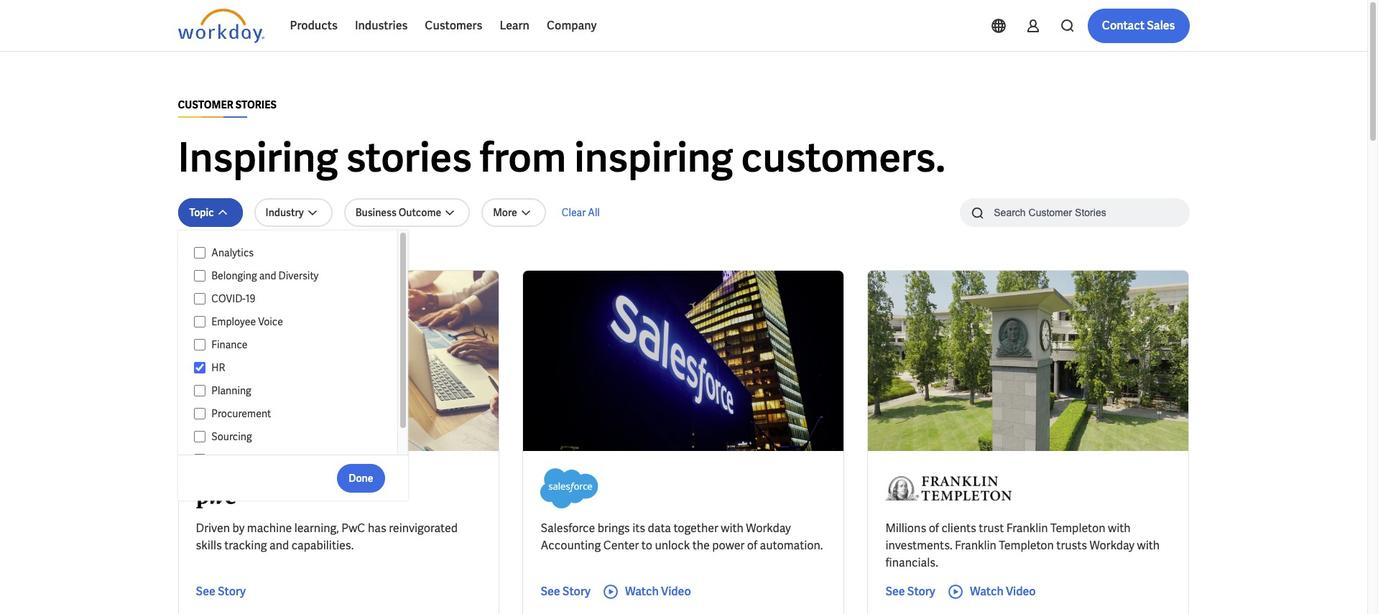 Task type: describe. For each thing, give the bounding box(es) containing it.
see for salesforce brings its data together with workday accounting center to unlock the power of automation.
[[541, 584, 561, 600]]

workday inside salesforce brings its data together with workday accounting center to unlock the power of automation.
[[746, 521, 791, 536]]

machine
[[247, 521, 292, 536]]

contact sales
[[1103, 18, 1176, 33]]

belonging and diversity
[[212, 270, 319, 283]]

industry
[[266, 206, 304, 219]]

skills
[[196, 538, 222, 554]]

from
[[480, 132, 567, 184]]

1 vertical spatial templeton
[[1000, 538, 1055, 554]]

clear
[[562, 206, 586, 219]]

story for salesforce brings its data together with workday accounting center to unlock the power of automation.
[[563, 584, 591, 600]]

salesforce brings its data together with workday accounting center to unlock the power of automation.
[[541, 521, 823, 554]]

products button
[[281, 9, 346, 43]]

industries
[[355, 18, 408, 33]]

403
[[178, 247, 195, 260]]

customers button
[[416, 9, 491, 43]]

watch video for templeton
[[970, 584, 1036, 600]]

by
[[233, 521, 245, 536]]

franklin templeton companies, llc image
[[886, 469, 1012, 509]]

financials.
[[886, 556, 939, 571]]

sourcing link
[[206, 428, 384, 446]]

0 vertical spatial templeton
[[1051, 521, 1106, 536]]

customers
[[425, 18, 483, 33]]

analytics
[[212, 247, 254, 260]]

see story for salesforce brings its data together with workday accounting center to unlock the power of automation.
[[541, 584, 591, 600]]

company button
[[538, 9, 606, 43]]

to
[[642, 538, 653, 554]]

driven
[[196, 521, 230, 536]]

19
[[246, 293, 256, 306]]

more button
[[482, 198, 546, 227]]

go to the homepage image
[[178, 9, 264, 43]]

inspiring stories from inspiring customers.
[[178, 132, 946, 184]]

1 see story link from the left
[[196, 584, 246, 601]]

planning
[[212, 385, 251, 398]]

topic button
[[178, 198, 243, 227]]

industries button
[[346, 9, 416, 43]]

with inside salesforce brings its data together with workday accounting center to unlock the power of automation.
[[721, 521, 744, 536]]

2 horizontal spatial with
[[1138, 538, 1160, 554]]

more
[[493, 206, 517, 219]]

1 story from the left
[[218, 584, 246, 600]]

results
[[197, 247, 231, 260]]

sourcing
[[212, 431, 252, 444]]

see story for millions of clients trust franklin templeton with investments. franklin templeton trusts workday with financials.
[[886, 584, 936, 600]]

has
[[368, 521, 387, 536]]

inspiring
[[575, 132, 734, 184]]

customer stories
[[178, 98, 277, 111]]

covid-19
[[212, 293, 256, 306]]

contact sales link
[[1088, 9, 1190, 43]]

finance link
[[206, 336, 384, 354]]

technology link
[[206, 451, 384, 469]]

salesforce.com image
[[541, 469, 599, 509]]

trust
[[979, 521, 1005, 536]]

covid-19 link
[[206, 290, 384, 308]]

diversity
[[279, 270, 319, 283]]

business outcome button
[[344, 198, 470, 227]]

done
[[349, 472, 373, 485]]

trusts
[[1057, 538, 1088, 554]]

analytics link
[[206, 244, 384, 262]]

stories
[[346, 132, 472, 184]]

data
[[648, 521, 671, 536]]

learning,
[[295, 521, 339, 536]]

company
[[547, 18, 597, 33]]

business outcome
[[356, 206, 442, 219]]

see story link for salesforce brings its data together with workday accounting center to unlock the power of automation.
[[541, 584, 591, 601]]

outcome
[[399, 206, 442, 219]]

investments.
[[886, 538, 953, 554]]

watch video link for franklin
[[947, 584, 1036, 601]]

learn button
[[491, 9, 538, 43]]

covid-
[[212, 293, 246, 306]]

0 vertical spatial and
[[259, 270, 276, 283]]

industry button
[[254, 198, 333, 227]]

hr link
[[206, 359, 384, 377]]

driven by machine learning, pwc has reinvigorated skills tracking and capabilities.
[[196, 521, 458, 554]]

clients
[[942, 521, 977, 536]]

reinvigorated
[[389, 521, 458, 536]]

employee
[[212, 316, 256, 329]]

automation.
[[760, 538, 823, 554]]



Task type: vqa. For each thing, say whether or not it's contained in the screenshot.
creates
no



Task type: locate. For each thing, give the bounding box(es) containing it.
products
[[290, 18, 338, 33]]

watch video down to
[[625, 584, 691, 600]]

watch
[[625, 584, 659, 600], [970, 584, 1004, 600]]

watch video
[[625, 584, 691, 600], [970, 584, 1036, 600]]

video down millions of clients trust franklin templeton with investments. franklin templeton trusts workday with financials.
[[1006, 584, 1036, 600]]

workday right trusts
[[1090, 538, 1135, 554]]

1 horizontal spatial of
[[929, 521, 940, 536]]

templeton down trust
[[1000, 538, 1055, 554]]

3 see story from the left
[[886, 584, 936, 600]]

2 video from the left
[[1006, 584, 1036, 600]]

tracking
[[224, 538, 267, 554]]

0 horizontal spatial see
[[196, 584, 215, 600]]

1 see from the left
[[196, 584, 215, 600]]

2 see from the left
[[541, 584, 561, 600]]

finance
[[212, 339, 248, 352]]

Search Customer Stories text field
[[986, 200, 1162, 225]]

0 vertical spatial workday
[[746, 521, 791, 536]]

1 watch video link from the left
[[602, 584, 691, 601]]

business
[[356, 206, 397, 219]]

done button
[[337, 464, 385, 493]]

1 vertical spatial franklin
[[955, 538, 997, 554]]

3 story from the left
[[908, 584, 936, 600]]

learn
[[500, 18, 530, 33]]

and left diversity
[[259, 270, 276, 283]]

planning link
[[206, 382, 384, 400]]

see down skills in the bottom of the page
[[196, 584, 215, 600]]

center
[[604, 538, 639, 554]]

2 horizontal spatial see story link
[[886, 584, 936, 601]]

customers.
[[742, 132, 946, 184]]

procurement link
[[206, 405, 384, 423]]

pricewaterhousecoopers global licensing services corporation (pwc) image
[[196, 469, 249, 509]]

1 horizontal spatial video
[[1006, 584, 1036, 600]]

2 see story link from the left
[[541, 584, 591, 601]]

1 vertical spatial workday
[[1090, 538, 1135, 554]]

2 horizontal spatial see
[[886, 584, 906, 600]]

sales
[[1148, 18, 1176, 33]]

procurement
[[212, 408, 271, 421]]

story down the accounting
[[563, 584, 591, 600]]

see story down the accounting
[[541, 584, 591, 600]]

watch video link
[[602, 584, 691, 601], [947, 584, 1036, 601]]

together
[[674, 521, 719, 536]]

403 results
[[178, 247, 231, 260]]

watch video down millions of clients trust franklin templeton with investments. franklin templeton trusts workday with financials.
[[970, 584, 1036, 600]]

video for to
[[661, 584, 691, 600]]

all
[[588, 206, 600, 219]]

watch for franklin
[[970, 584, 1004, 600]]

0 horizontal spatial story
[[218, 584, 246, 600]]

1 horizontal spatial see story
[[541, 584, 591, 600]]

millions
[[886, 521, 927, 536]]

3 see story link from the left
[[886, 584, 936, 601]]

workday inside millions of clients trust franklin templeton with investments. franklin templeton trusts workday with financials.
[[1090, 538, 1135, 554]]

clear all
[[562, 206, 600, 219]]

workday up automation. at the bottom right of page
[[746, 521, 791, 536]]

watch down millions of clients trust franklin templeton with investments. franklin templeton trusts workday with financials.
[[970, 584, 1004, 600]]

1 horizontal spatial story
[[563, 584, 591, 600]]

0 horizontal spatial of
[[748, 538, 758, 554]]

story down financials.
[[908, 584, 936, 600]]

1 watch video from the left
[[625, 584, 691, 600]]

belonging and diversity link
[[206, 267, 384, 285]]

millions of clients trust franklin templeton with investments. franklin templeton trusts workday with financials.
[[886, 521, 1160, 571]]

inspiring
[[178, 132, 338, 184]]

1 vertical spatial and
[[270, 538, 289, 554]]

2 see story from the left
[[541, 584, 591, 600]]

0 horizontal spatial workday
[[746, 521, 791, 536]]

see story link down financials.
[[886, 584, 936, 601]]

see story down financials.
[[886, 584, 936, 600]]

topic
[[189, 206, 214, 219]]

templeton up trusts
[[1051, 521, 1106, 536]]

1 horizontal spatial franklin
[[1007, 521, 1049, 536]]

1 horizontal spatial watch video
[[970, 584, 1036, 600]]

the
[[693, 538, 710, 554]]

watch video link down millions of clients trust franklin templeton with investments. franklin templeton trusts workday with financials.
[[947, 584, 1036, 601]]

see story down skills in the bottom of the page
[[196, 584, 246, 600]]

belonging
[[212, 270, 257, 283]]

and inside driven by machine learning, pwc has reinvigorated skills tracking and capabilities.
[[270, 538, 289, 554]]

employee voice link
[[206, 313, 384, 331]]

see down the accounting
[[541, 584, 561, 600]]

1 horizontal spatial watch
[[970, 584, 1004, 600]]

clear all button
[[558, 198, 605, 227]]

0 horizontal spatial watch video
[[625, 584, 691, 600]]

1 horizontal spatial workday
[[1090, 538, 1135, 554]]

of
[[929, 521, 940, 536], [748, 538, 758, 554]]

franklin down trust
[[955, 538, 997, 554]]

watch video link down to
[[602, 584, 691, 601]]

and
[[259, 270, 276, 283], [270, 538, 289, 554]]

None checkbox
[[194, 247, 206, 260], [194, 270, 206, 283], [194, 385, 206, 398], [194, 408, 206, 421], [194, 431, 206, 444], [194, 247, 206, 260], [194, 270, 206, 283], [194, 385, 206, 398], [194, 408, 206, 421], [194, 431, 206, 444]]

0 vertical spatial of
[[929, 521, 940, 536]]

stories
[[236, 98, 277, 111]]

power
[[713, 538, 745, 554]]

hr
[[212, 362, 225, 375]]

see story link down the accounting
[[541, 584, 591, 601]]

1 horizontal spatial see story link
[[541, 584, 591, 601]]

and down the machine
[[270, 538, 289, 554]]

video for templeton
[[1006, 584, 1036, 600]]

1 horizontal spatial with
[[1109, 521, 1131, 536]]

see story link for millions of clients trust franklin templeton with investments. franklin templeton trusts workday with financials.
[[886, 584, 936, 601]]

2 horizontal spatial see story
[[886, 584, 936, 600]]

2 watch from the left
[[970, 584, 1004, 600]]

pwc
[[342, 521, 366, 536]]

1 horizontal spatial see
[[541, 584, 561, 600]]

franklin
[[1007, 521, 1049, 536], [955, 538, 997, 554]]

with
[[721, 521, 744, 536], [1109, 521, 1131, 536], [1138, 538, 1160, 554]]

watch video link for center
[[602, 584, 691, 601]]

watch video for to
[[625, 584, 691, 600]]

templeton
[[1051, 521, 1106, 536], [1000, 538, 1055, 554]]

technology
[[212, 454, 264, 467]]

0 horizontal spatial see story
[[196, 584, 246, 600]]

0 horizontal spatial see story link
[[196, 584, 246, 601]]

customer
[[178, 98, 234, 111]]

see story
[[196, 584, 246, 600], [541, 584, 591, 600], [886, 584, 936, 600]]

1 see story from the left
[[196, 584, 246, 600]]

salesforce
[[541, 521, 595, 536]]

see for millions of clients trust franklin templeton with investments. franklin templeton trusts workday with financials.
[[886, 584, 906, 600]]

franklin right trust
[[1007, 521, 1049, 536]]

story down tracking
[[218, 584, 246, 600]]

2 horizontal spatial story
[[908, 584, 936, 600]]

watch down to
[[625, 584, 659, 600]]

2 story from the left
[[563, 584, 591, 600]]

of right power
[[748, 538, 758, 554]]

its
[[633, 521, 646, 536]]

of inside salesforce brings its data together with workday accounting center to unlock the power of automation.
[[748, 538, 758, 554]]

of up "investments." on the bottom of the page
[[929, 521, 940, 536]]

1 watch from the left
[[625, 584, 659, 600]]

unlock
[[655, 538, 690, 554]]

accounting
[[541, 538, 601, 554]]

0 horizontal spatial watch video link
[[602, 584, 691, 601]]

contact
[[1103, 18, 1145, 33]]

see down financials.
[[886, 584, 906, 600]]

of inside millions of clients trust franklin templeton with investments. franklin templeton trusts workday with financials.
[[929, 521, 940, 536]]

0 horizontal spatial franklin
[[955, 538, 997, 554]]

video down unlock
[[661, 584, 691, 600]]

0 horizontal spatial video
[[661, 584, 691, 600]]

1 video from the left
[[661, 584, 691, 600]]

see story link
[[196, 584, 246, 601], [541, 584, 591, 601], [886, 584, 936, 601]]

0 vertical spatial franklin
[[1007, 521, 1049, 536]]

0 horizontal spatial watch
[[625, 584, 659, 600]]

None checkbox
[[194, 293, 206, 306], [194, 316, 206, 329], [194, 339, 206, 352], [194, 362, 206, 375], [194, 454, 206, 467], [194, 293, 206, 306], [194, 316, 206, 329], [194, 339, 206, 352], [194, 362, 206, 375], [194, 454, 206, 467]]

employee voice
[[212, 316, 283, 329]]

capabilities.
[[292, 538, 354, 554]]

2 watch video link from the left
[[947, 584, 1036, 601]]

see
[[196, 584, 215, 600], [541, 584, 561, 600], [886, 584, 906, 600]]

3 see from the left
[[886, 584, 906, 600]]

watch for center
[[625, 584, 659, 600]]

brings
[[598, 521, 630, 536]]

story
[[218, 584, 246, 600], [563, 584, 591, 600], [908, 584, 936, 600]]

0 horizontal spatial with
[[721, 521, 744, 536]]

1 vertical spatial of
[[748, 538, 758, 554]]

2 watch video from the left
[[970, 584, 1036, 600]]

1 horizontal spatial watch video link
[[947, 584, 1036, 601]]

see story link down skills in the bottom of the page
[[196, 584, 246, 601]]

voice
[[258, 316, 283, 329]]

story for millions of clients trust franklin templeton with investments. franklin templeton trusts workday with financials.
[[908, 584, 936, 600]]



